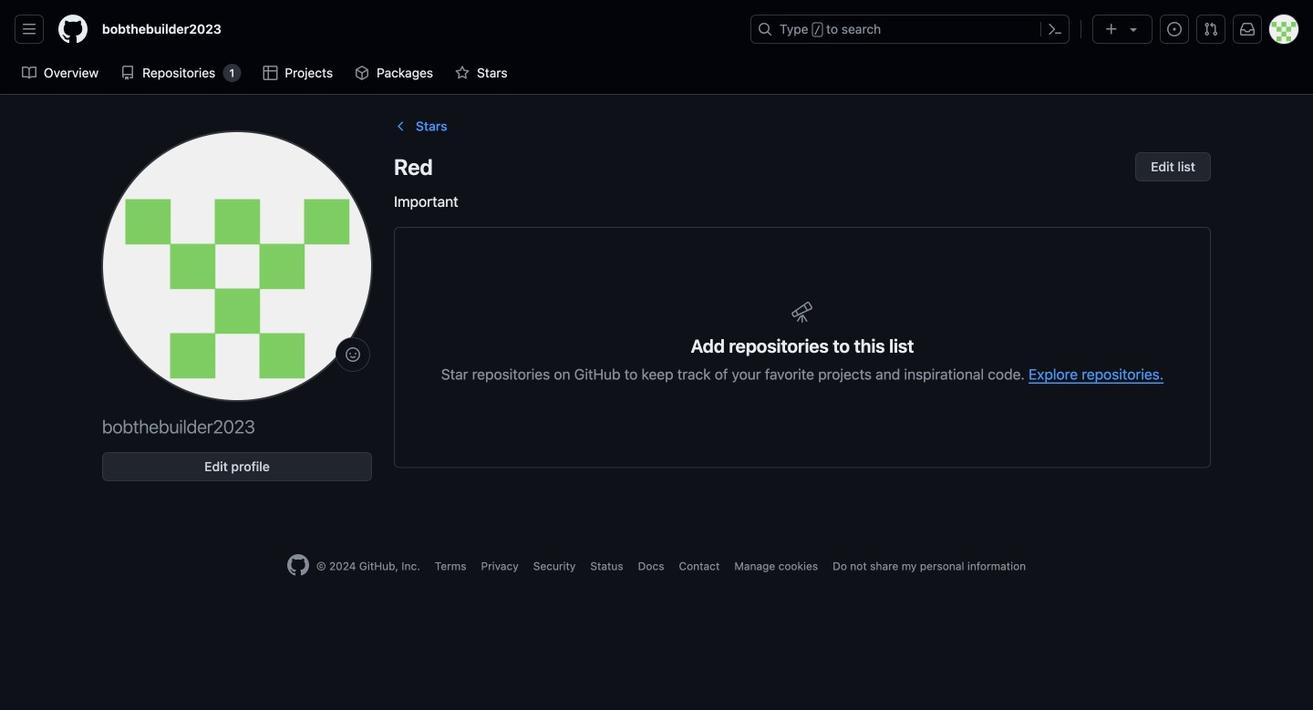 Task type: describe. For each thing, give the bounding box(es) containing it.
0 vertical spatial homepage image
[[58, 15, 88, 44]]

plus image
[[1104, 22, 1119, 36]]

book image
[[22, 66, 36, 80]]

command palette image
[[1048, 22, 1062, 36]]

issue opened image
[[1167, 22, 1182, 36]]

telescope image
[[792, 301, 813, 323]]

repo image
[[121, 66, 135, 80]]

notifications image
[[1240, 22, 1255, 36]]

git pull request image
[[1204, 22, 1218, 36]]

triangle down image
[[1126, 22, 1141, 36]]

chevron left image
[[394, 119, 409, 134]]

smiley image
[[346, 347, 360, 362]]

change your avatar image
[[102, 131, 372, 401]]



Task type: locate. For each thing, give the bounding box(es) containing it.
table image
[[263, 66, 278, 80]]

homepage image
[[58, 15, 88, 44], [287, 554, 309, 576]]

0 horizontal spatial homepage image
[[58, 15, 88, 44]]

package image
[[355, 66, 369, 80]]

1 horizontal spatial homepage image
[[287, 554, 309, 576]]

star image
[[455, 66, 470, 80]]

1 vertical spatial homepage image
[[287, 554, 309, 576]]



Task type: vqa. For each thing, say whether or not it's contained in the screenshot.
bottommost Workflow
no



